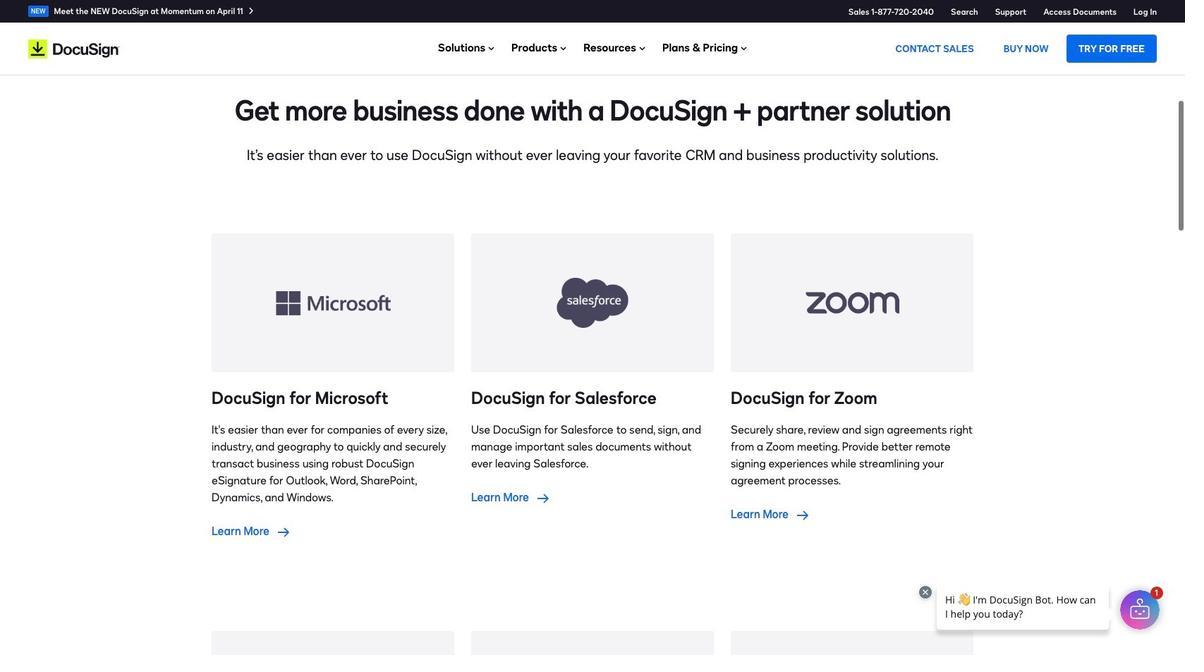 Task type: vqa. For each thing, say whether or not it's contained in the screenshot.
RESOURCE NAVIGATION Element
yes



Task type: describe. For each thing, give the bounding box(es) containing it.
sap logo image
[[731, 631, 974, 655]]

salesforce logo image
[[471, 234, 714, 372]]



Task type: locate. For each thing, give the bounding box(es) containing it.
microsoft logo image
[[212, 234, 454, 372]]

resource navigation element
[[0, 0, 1185, 23]]

oracle logo image
[[471, 631, 714, 655]]

men working on a laptop in the office image
[[666, 0, 1185, 5]]

zoom logo image
[[731, 234, 974, 372]]

google logo image
[[212, 631, 454, 655]]



